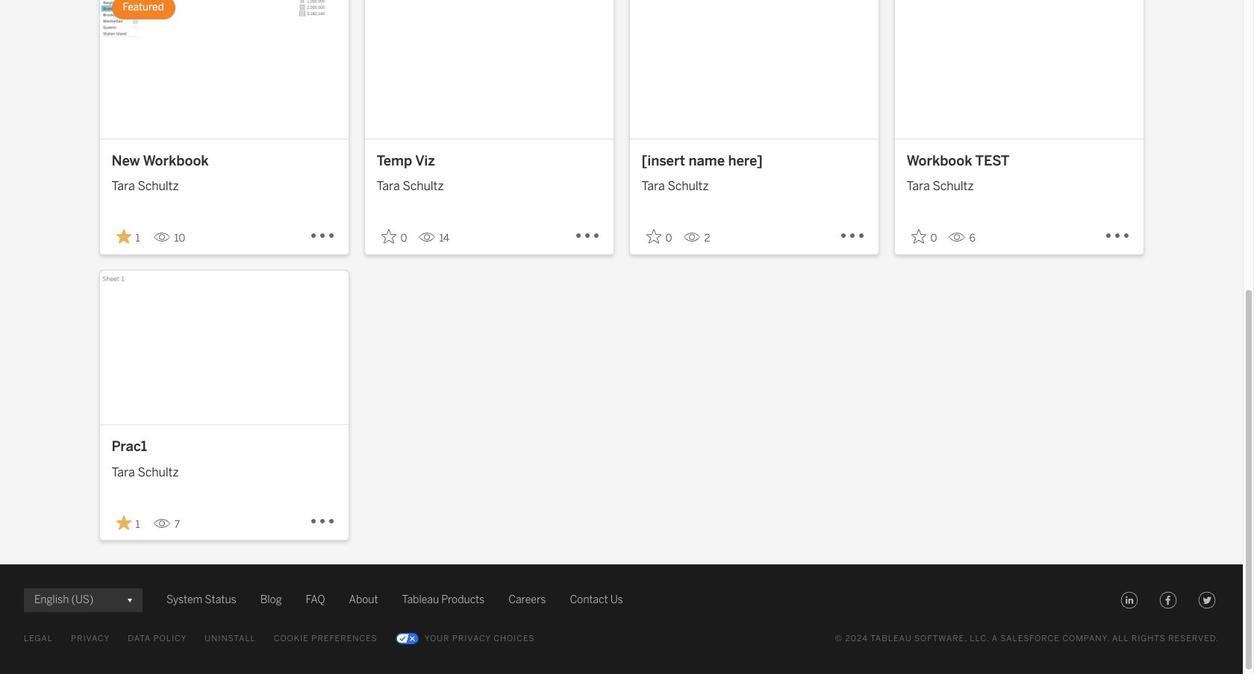 Task type: describe. For each thing, give the bounding box(es) containing it.
1 add favorite image from the left
[[381, 229, 396, 244]]

workbook thumbnail image for second 'add favorite' button from the right
[[630, 0, 878, 139]]

selected language element
[[34, 589, 132, 613]]

more actions image for 1st 'add favorite' button
[[574, 223, 601, 250]]

2 add favorite image from the left
[[646, 229, 661, 244]]

add favorite image
[[911, 229, 926, 244]]

3 add favorite button from the left
[[907, 225, 942, 249]]

2 add favorite button from the left
[[642, 225, 677, 249]]

workbook thumbnail image for 1st 'add favorite' button
[[365, 0, 613, 139]]

workbook thumbnail image for 1st remove favorite button from the bottom of the page
[[100, 271, 348, 425]]



Task type: locate. For each thing, give the bounding box(es) containing it.
more actions image for 1st remove favorite button from the top
[[309, 223, 336, 250]]

more actions image
[[309, 223, 336, 250], [574, 223, 601, 250], [309, 509, 336, 536]]

0 vertical spatial remove favorite image
[[116, 229, 131, 244]]

1 horizontal spatial add favorite button
[[642, 225, 677, 249]]

2 horizontal spatial add favorite button
[[907, 225, 942, 249]]

2 remove favorite image from the top
[[116, 516, 131, 530]]

featured element
[[112, 0, 175, 19]]

Add Favorite button
[[377, 225, 412, 249], [642, 225, 677, 249], [907, 225, 942, 249]]

1 horizontal spatial add favorite image
[[646, 229, 661, 244]]

1 add favorite button from the left
[[377, 225, 412, 249]]

0 horizontal spatial add favorite button
[[377, 225, 412, 249]]

1 remove favorite image from the top
[[116, 229, 131, 244]]

remove favorite image
[[116, 229, 131, 244], [116, 516, 131, 530]]

more actions image for 1st remove favorite button from the bottom of the page
[[309, 509, 336, 536]]

2 remove favorite button from the top
[[112, 511, 147, 536]]

more actions image
[[839, 223, 866, 250]]

Remove Favorite button
[[112, 225, 147, 249], [112, 511, 147, 536]]

1 remove favorite button from the top
[[112, 225, 147, 249]]

1 vertical spatial remove favorite image
[[116, 516, 131, 530]]

1 vertical spatial remove favorite button
[[112, 511, 147, 536]]

0 vertical spatial remove favorite button
[[112, 225, 147, 249]]

workbook thumbnail image
[[100, 0, 348, 139], [365, 0, 613, 139], [630, 0, 878, 139], [895, 0, 1143, 139], [100, 271, 348, 425]]

0 horizontal spatial add favorite image
[[381, 229, 396, 244]]

add favorite image
[[381, 229, 396, 244], [646, 229, 661, 244]]



Task type: vqa. For each thing, say whether or not it's contained in the screenshot.
Remove Favorite "button" associated with the left More Actions icon
yes



